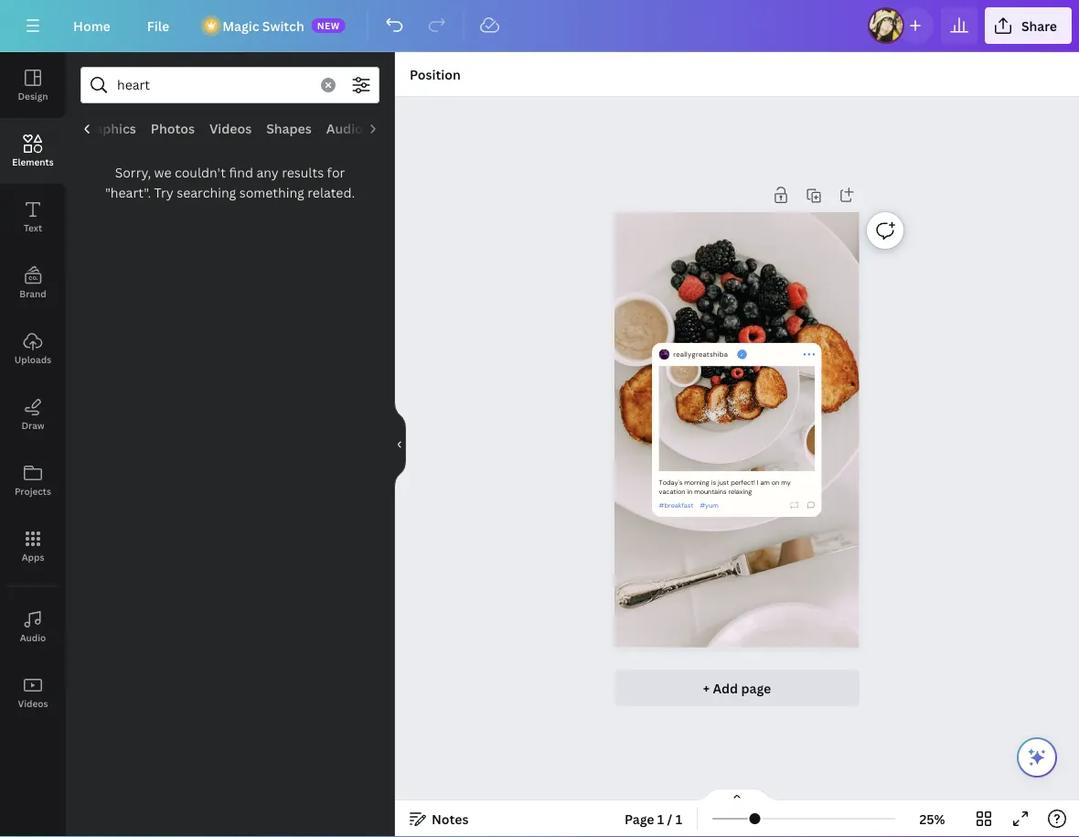 Task type: vqa. For each thing, say whether or not it's contained in the screenshot.
Create a team button
no



Task type: locate. For each thing, give the bounding box(es) containing it.
file button
[[132, 7, 184, 44]]

1 horizontal spatial 1
[[676, 810, 683, 828]]

audio
[[326, 119, 363, 137], [20, 632, 46, 644]]

"heart".
[[105, 184, 151, 201]]

0 horizontal spatial audio
[[20, 632, 46, 644]]

0 vertical spatial videos button
[[202, 111, 259, 146]]

1 horizontal spatial videos
[[209, 119, 251, 137]]

audio up for
[[326, 119, 363, 137]]

videos button
[[202, 111, 259, 146], [0, 660, 66, 726]]

0 horizontal spatial audio button
[[0, 594, 66, 660]]

Search elements search field
[[117, 68, 310, 103]]

text button
[[0, 184, 66, 250]]

design
[[18, 90, 48, 102]]

today's morning is just perfect! i am on my vacation in mountains relaxing #breakfast #yum
[[660, 478, 792, 510]]

1 vertical spatial audio button
[[0, 594, 66, 660]]

home
[[73, 17, 111, 34]]

we
[[154, 163, 172, 181]]

graphics
[[80, 119, 136, 137]]

elements
[[12, 156, 54, 168]]

switch
[[262, 17, 304, 34]]

projects
[[15, 485, 51, 497]]

for
[[327, 163, 345, 181]]

1 left /
[[658, 810, 665, 828]]

audio down "apps"
[[20, 632, 46, 644]]

audio button down "apps"
[[0, 594, 66, 660]]

draw button
[[0, 382, 66, 448]]

audio button up for
[[319, 111, 370, 146]]

apps button
[[0, 513, 66, 579]]

magic
[[223, 17, 259, 34]]

i
[[758, 478, 759, 487]]

photos
[[150, 119, 194, 137]]

graphics button
[[73, 111, 143, 146]]

frames
[[377, 119, 423, 137]]

perfect!
[[732, 478, 756, 487]]

1 vertical spatial audio
[[20, 632, 46, 644]]

share
[[1022, 17, 1058, 34]]

0 vertical spatial audio
[[326, 119, 363, 137]]

sorry,
[[115, 163, 151, 181]]

1 horizontal spatial audio
[[326, 119, 363, 137]]

videos
[[209, 119, 251, 137], [18, 697, 48, 710]]

0 horizontal spatial videos button
[[0, 660, 66, 726]]

position button
[[403, 59, 468, 89]]

uploads button
[[0, 316, 66, 382]]

1 vertical spatial videos
[[18, 697, 48, 710]]

related.
[[308, 184, 355, 201]]

25%
[[920, 810, 946, 828]]

hide image
[[394, 401, 406, 489]]

design button
[[0, 52, 66, 118]]

apps
[[22, 551, 44, 563]]

share button
[[986, 7, 1073, 44]]

0 horizontal spatial 1
[[658, 810, 665, 828]]

+ add page button
[[615, 670, 860, 706]]

notes
[[432, 810, 469, 828]]

file
[[147, 17, 169, 34]]

photos button
[[143, 111, 202, 146]]

1
[[658, 810, 665, 828], [676, 810, 683, 828]]

1 right /
[[676, 810, 683, 828]]

searching
[[177, 184, 236, 201]]

mountains
[[695, 487, 727, 496]]

0 horizontal spatial videos
[[18, 697, 48, 710]]

find
[[229, 163, 253, 181]]

refresh outline image
[[791, 502, 799, 509]]

#breakfast
[[660, 501, 694, 510]]

brand button
[[0, 250, 66, 316]]

add
[[713, 679, 739, 697]]

audio inside side panel tab list
[[20, 632, 46, 644]]

show pages image
[[694, 788, 782, 803]]

1 vertical spatial videos button
[[0, 660, 66, 726]]

vacation
[[660, 487, 686, 496]]

0 vertical spatial audio button
[[319, 111, 370, 146]]

bubble image
[[808, 502, 816, 509]]

text
[[24, 221, 42, 234]]

main menu bar
[[0, 0, 1080, 52]]

/
[[668, 810, 673, 828]]

my
[[782, 478, 792, 487]]

page
[[625, 810, 655, 828]]

frames button
[[370, 111, 430, 146]]

elements button
[[0, 118, 66, 184]]

magic switch
[[223, 17, 304, 34]]

0 vertical spatial videos
[[209, 119, 251, 137]]

morning
[[685, 478, 710, 487]]

audio button
[[319, 111, 370, 146], [0, 594, 66, 660]]



Task type: describe. For each thing, give the bounding box(es) containing it.
2 1 from the left
[[676, 810, 683, 828]]

new
[[317, 19, 340, 32]]

canva assistant image
[[1027, 747, 1049, 769]]

is
[[712, 478, 717, 487]]

just
[[719, 478, 730, 487]]

notes button
[[403, 804, 476, 834]]

uploads
[[15, 353, 51, 366]]

sorry, we couldn't find any results for "heart". try searching something related.
[[105, 163, 355, 201]]

something
[[240, 184, 305, 201]]

today's
[[660, 478, 683, 487]]

position
[[410, 65, 461, 83]]

any
[[257, 163, 279, 181]]

draw
[[21, 419, 44, 432]]

relaxing
[[729, 487, 753, 496]]

reallygreatshiba
[[674, 350, 729, 359]]

am
[[761, 478, 771, 487]]

1 horizontal spatial audio button
[[319, 111, 370, 146]]

+ add page
[[704, 679, 772, 697]]

brand
[[19, 287, 46, 300]]

#yum
[[700, 501, 719, 510]]

projects button
[[0, 448, 66, 513]]

25% button
[[903, 804, 963, 834]]

page 1 / 1
[[625, 810, 683, 828]]

on
[[772, 478, 780, 487]]

side panel tab list
[[0, 52, 66, 726]]

couldn't
[[175, 163, 226, 181]]

shapes button
[[259, 111, 319, 146]]

+
[[704, 679, 710, 697]]

1 1 from the left
[[658, 810, 665, 828]]

videos inside side panel tab list
[[18, 697, 48, 710]]

try
[[154, 184, 174, 201]]

results
[[282, 163, 324, 181]]

in
[[688, 487, 693, 496]]

shapes
[[266, 119, 311, 137]]

1 horizontal spatial videos button
[[202, 111, 259, 146]]

home link
[[59, 7, 125, 44]]

page
[[742, 679, 772, 697]]



